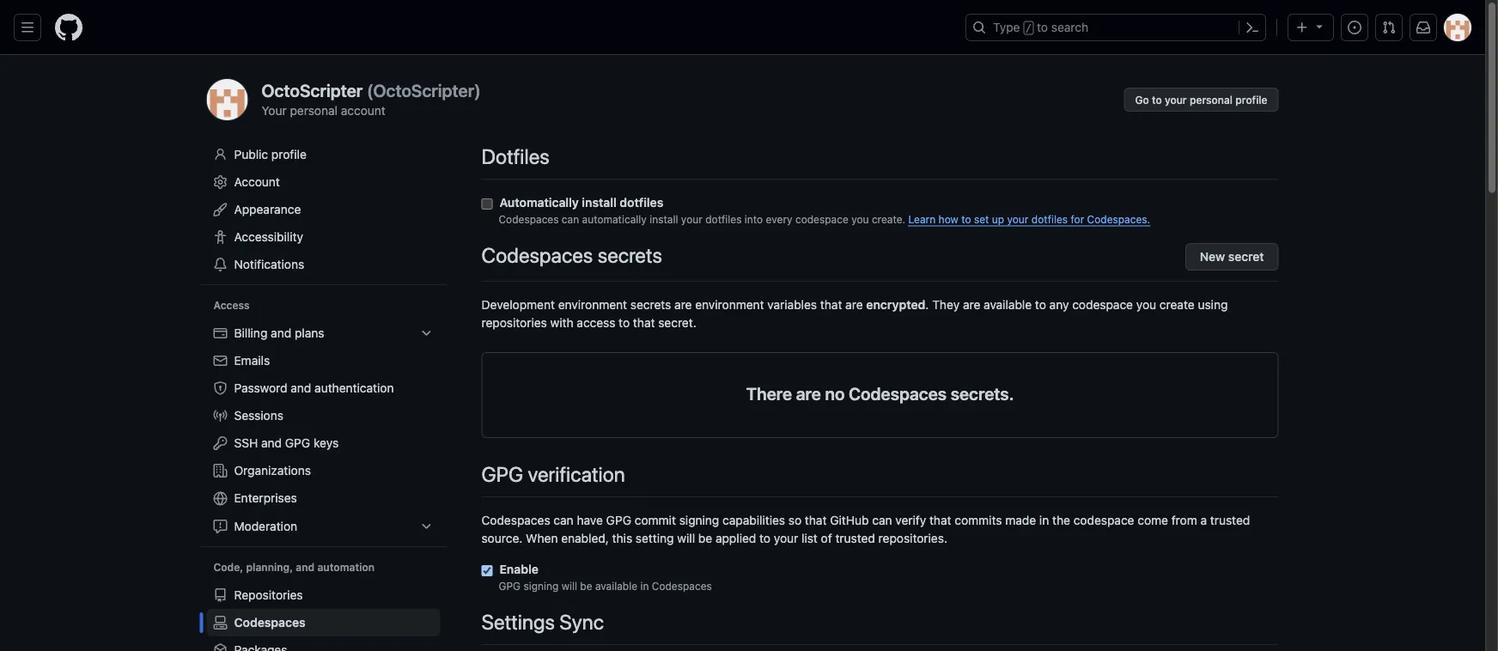 Task type: vqa. For each thing, say whether or not it's contained in the screenshot.
damo-vilab / i2vgen-xl's the Official
no



Task type: describe. For each thing, give the bounding box(es) containing it.
organizations
[[234, 463, 311, 478]]

.
[[926, 297, 929, 311]]

0 horizontal spatial dotfiles
[[620, 195, 664, 209]]

codespaces for codespaces secrets
[[482, 243, 593, 267]]

will inside codespaces can have gpg commit signing capabilities so that github can verify that commits made in the codespace come from a trusted source.     when enabled, this setting will be applied to your list of trusted repositories.
[[677, 531, 695, 545]]

access
[[577, 315, 615, 329]]

codespaces for codespaces
[[234, 616, 306, 630]]

repositories link
[[207, 582, 440, 609]]

1 vertical spatial install
[[650, 213, 678, 225]]

signing inside codespaces can have gpg commit signing capabilities so that github can verify that commits made in the codespace come from a trusted source.     when enabled, this setting will be applied to your list of trusted repositories.
[[679, 513, 719, 527]]

your left into
[[681, 213, 703, 225]]

gpg inside access list
[[285, 436, 310, 450]]

set
[[974, 213, 989, 225]]

globe image
[[213, 492, 227, 506]]

1 vertical spatial be
[[580, 580, 592, 592]]

you inside . they are available to any codespace you create using repositories with access to that secret.
[[1136, 297, 1156, 311]]

that inside . they are available to any codespace you create using repositories with access to that secret.
[[633, 315, 655, 329]]

any
[[1050, 297, 1069, 311]]

gpg verification
[[482, 462, 625, 486]]

issue opened image
[[1348, 21, 1362, 34]]

codespaces down the setting
[[652, 580, 712, 592]]

and for plans
[[271, 326, 291, 340]]

/
[[1026, 22, 1032, 34]]

@octoscripter image
[[207, 79, 248, 120]]

moderation button
[[207, 513, 440, 540]]

with
[[550, 315, 574, 329]]

to left any
[[1035, 297, 1046, 311]]

account link
[[207, 168, 440, 196]]

to inside 'go to your personal profile' link
[[1152, 94, 1162, 106]]

gpg down enable
[[499, 580, 521, 592]]

a
[[1201, 513, 1207, 527]]

repositories
[[482, 315, 547, 329]]

0 vertical spatial profile
[[1236, 94, 1268, 106]]

automatically
[[582, 213, 647, 225]]

development environment secrets are environment variables that are encrypted
[[482, 297, 926, 311]]

your right up
[[1007, 213, 1029, 225]]

gear image
[[213, 175, 227, 189]]

made
[[1005, 513, 1036, 527]]

0 horizontal spatial install
[[582, 195, 617, 209]]

sessions
[[234, 408, 283, 423]]

have
[[577, 513, 603, 527]]

using
[[1198, 297, 1228, 311]]

authentication
[[315, 381, 394, 395]]

automatically install dotfiles
[[500, 195, 664, 209]]

personal for (octoscripter)
[[290, 103, 338, 117]]

are up secret.
[[675, 297, 692, 311]]

dotfiles
[[482, 144, 550, 168]]

so
[[789, 513, 802, 527]]

codespaces can automatically install your dotfiles into every codespace you create. learn how to set up your dotfiles for codespaces.
[[499, 213, 1150, 225]]

1 horizontal spatial trusted
[[1210, 513, 1250, 527]]

organizations link
[[207, 457, 440, 485]]

codespaces secrets
[[482, 243, 662, 267]]

ssh and gpg keys link
[[207, 430, 440, 457]]

account
[[234, 175, 280, 189]]

go to your personal profile link
[[1124, 88, 1279, 112]]

plans
[[295, 326, 324, 340]]

sessions link
[[207, 402, 440, 430]]

to inside codespaces can have gpg commit signing capabilities so that github can verify that commits made in the codespace come from a trusted source.     when enabled, this setting will be applied to your list of trusted repositories.
[[760, 531, 771, 545]]

appearance link
[[207, 196, 440, 223]]

new secret button
[[1185, 243, 1279, 271]]

code,
[[213, 561, 243, 573]]

emails
[[234, 354, 270, 368]]

1 vertical spatial available
[[595, 580, 638, 592]]

your right go
[[1165, 94, 1187, 106]]

of
[[821, 531, 832, 545]]

1 vertical spatial secrets
[[630, 297, 671, 311]]

create
[[1160, 297, 1195, 311]]

billing and plans
[[234, 326, 324, 340]]

automation
[[317, 561, 375, 573]]

command palette image
[[1246, 21, 1259, 34]]

codespace inside codespaces can have gpg commit signing capabilities so that github can verify that commits made in the codespace come from a trusted source.     when enabled, this setting will be applied to your list of trusted repositories.
[[1074, 513, 1134, 527]]

new
[[1200, 250, 1225, 264]]

commit
[[635, 513, 676, 527]]

secrets.
[[951, 383, 1014, 403]]

octoscripter (octoscripter) your personal account
[[262, 80, 481, 117]]

create.
[[872, 213, 906, 225]]

emails link
[[207, 347, 440, 375]]

codespaces link
[[207, 609, 440, 637]]

moderation
[[234, 519, 297, 533]]

2 horizontal spatial dotfiles
[[1032, 213, 1068, 225]]

to right access
[[619, 315, 630, 329]]

ssh and gpg keys
[[234, 436, 339, 450]]

from
[[1172, 513, 1197, 527]]

source.
[[482, 531, 523, 545]]

github
[[830, 513, 869, 527]]

can for automatically
[[562, 213, 579, 225]]

access
[[213, 299, 250, 311]]

billing and plans button
[[207, 320, 440, 347]]

gpg up source.
[[482, 462, 523, 486]]

new secret
[[1200, 250, 1264, 264]]

applied
[[716, 531, 756, 545]]

every
[[766, 213, 793, 225]]

codespaces for codespaces can automatically install your dotfiles into every codespace you create. learn how to set up your dotfiles for codespaces.
[[499, 213, 559, 225]]

key image
[[213, 436, 227, 450]]

repo image
[[213, 588, 227, 602]]

learn how to set up your dotfiles for codespaces. link
[[909, 213, 1150, 225]]

accessibility image
[[213, 230, 227, 244]]

billing
[[234, 326, 267, 340]]

0 horizontal spatial profile
[[271, 147, 307, 162]]

your inside codespaces can have gpg commit signing capabilities so that github can verify that commits made in the codespace come from a trusted source.     when enabled, this setting will be applied to your list of trusted repositories.
[[774, 531, 798, 545]]

can left verify
[[872, 513, 892, 527]]

public profile
[[234, 147, 307, 162]]

up
[[992, 213, 1004, 225]]

and for authentication
[[291, 381, 311, 395]]

password and authentication link
[[207, 375, 440, 402]]

be inside codespaces can have gpg commit signing capabilities so that github can verify that commits made in the codespace come from a trusted source.     when enabled, this setting will be applied to your list of trusted repositories.
[[698, 531, 712, 545]]

keys
[[314, 436, 339, 450]]

commits
[[955, 513, 1002, 527]]

the
[[1052, 513, 1070, 527]]

settings
[[482, 610, 555, 634]]

codespaces for codespaces can have gpg commit signing capabilities so that github can verify that commits made in the codespace come from a trusted source.     when enabled, this setting will be applied to your list of trusted repositories.
[[482, 513, 550, 527]]

accessibility
[[234, 230, 303, 244]]

organization image
[[213, 464, 227, 478]]

password and authentication
[[234, 381, 394, 395]]

plus image
[[1296, 21, 1309, 34]]

1 vertical spatial will
[[562, 580, 577, 592]]

learn
[[909, 213, 936, 225]]

code, planning, and automation
[[213, 561, 375, 573]]

shield lock image
[[213, 381, 227, 395]]

public
[[234, 147, 268, 162]]

mail image
[[213, 354, 227, 368]]

this
[[612, 531, 632, 545]]

no
[[825, 383, 845, 403]]

1 vertical spatial signing
[[524, 580, 559, 592]]

are left encrypted
[[846, 297, 863, 311]]



Task type: locate. For each thing, give the bounding box(es) containing it.
codespace
[[795, 213, 849, 225], [1072, 297, 1133, 311], [1074, 513, 1134, 527]]

codespaces inside codespaces can have gpg commit signing capabilities so that github can verify that commits made in the codespace come from a trusted source.     when enabled, this setting will be applied to your list of trusted repositories.
[[482, 513, 550, 527]]

your
[[1165, 94, 1187, 106], [681, 213, 703, 225], [1007, 213, 1029, 225], [774, 531, 798, 545]]

None checkbox
[[482, 564, 493, 578]]

account
[[341, 103, 386, 117]]

0 horizontal spatial personal
[[290, 103, 338, 117]]

capabilities
[[723, 513, 785, 527]]

codespaces up source.
[[482, 513, 550, 527]]

0 vertical spatial signing
[[679, 513, 719, 527]]

0 vertical spatial trusted
[[1210, 513, 1250, 527]]

accessibility link
[[207, 223, 440, 251]]

to down capabilities
[[760, 531, 771, 545]]

codespaces
[[499, 213, 559, 225], [482, 243, 593, 267], [849, 383, 947, 403], [482, 513, 550, 527], [652, 580, 712, 592], [234, 616, 306, 630]]

environment up secret.
[[695, 297, 764, 311]]

available
[[984, 297, 1032, 311], [595, 580, 638, 592]]

0 horizontal spatial you
[[851, 213, 869, 225]]

are left no
[[796, 383, 821, 403]]

personal down octoscripter
[[290, 103, 338, 117]]

available down this
[[595, 580, 638, 592]]

install up automatically
[[582, 195, 617, 209]]

0 horizontal spatial will
[[562, 580, 577, 592]]

go
[[1135, 94, 1149, 106]]

1 horizontal spatial personal
[[1190, 94, 1233, 106]]

secret
[[1228, 250, 1264, 264]]

0 horizontal spatial be
[[580, 580, 592, 592]]

dotfiles up automatically
[[620, 195, 664, 209]]

1 environment from the left
[[558, 297, 627, 311]]

secrets down automatically
[[598, 243, 662, 267]]

available left any
[[984, 297, 1032, 311]]

and for gpg
[[261, 436, 282, 450]]

encrypted
[[866, 297, 926, 311]]

0 horizontal spatial signing
[[524, 580, 559, 592]]

and
[[271, 326, 291, 340], [291, 381, 311, 395], [261, 436, 282, 450], [296, 561, 315, 573]]

personal
[[1190, 94, 1233, 106], [290, 103, 338, 117]]

1 horizontal spatial signing
[[679, 513, 719, 527]]

1 horizontal spatial you
[[1136, 297, 1156, 311]]

enable
[[500, 562, 539, 576]]

will right the setting
[[677, 531, 695, 545]]

type / to search
[[993, 20, 1089, 34]]

None checkbox
[[482, 197, 493, 211]]

sync
[[559, 610, 604, 634]]

available inside . they are available to any codespace you create using repositories with access to that secret.
[[984, 297, 1032, 311]]

0 horizontal spatial environment
[[558, 297, 627, 311]]

trusted
[[1210, 513, 1250, 527], [835, 531, 875, 545]]

setting
[[636, 531, 674, 545]]

1 vertical spatial profile
[[271, 147, 307, 162]]

can left the have
[[554, 513, 574, 527]]

homepage image
[[55, 14, 82, 41]]

1 horizontal spatial be
[[698, 531, 712, 545]]

in
[[1039, 513, 1049, 527], [640, 580, 649, 592]]

person image
[[213, 148, 227, 162]]

there
[[746, 383, 792, 403]]

gpg up this
[[606, 513, 631, 527]]

personal inside octoscripter (octoscripter) your personal account
[[290, 103, 338, 117]]

1 horizontal spatial available
[[984, 297, 1032, 311]]

to right go
[[1152, 94, 1162, 106]]

octoscripter
[[262, 80, 363, 101]]

0 horizontal spatial available
[[595, 580, 638, 592]]

settings sync
[[482, 610, 604, 634]]

for
[[1071, 213, 1084, 225]]

2 environment from the left
[[695, 297, 764, 311]]

0 vertical spatial be
[[698, 531, 712, 545]]

codespaces down repositories in the bottom left of the page
[[234, 616, 306, 630]]

you left create
[[1136, 297, 1156, 311]]

in left the
[[1039, 513, 1049, 527]]

that up list
[[805, 513, 827, 527]]

development
[[482, 297, 555, 311]]

1 horizontal spatial profile
[[1236, 94, 1268, 106]]

that
[[820, 297, 842, 311], [633, 315, 655, 329], [805, 513, 827, 527], [930, 513, 951, 527]]

and up "repositories" link on the bottom left of the page
[[296, 561, 315, 573]]

codespaces inside code, planning, and automation list
[[234, 616, 306, 630]]

dotfiles left for
[[1032, 213, 1068, 225]]

can down automatically install dotfiles on the left top
[[562, 213, 579, 225]]

profile right 'public'
[[271, 147, 307, 162]]

public profile link
[[207, 141, 440, 168]]

come
[[1138, 513, 1168, 527]]

dotfiles left into
[[705, 213, 742, 225]]

gpg
[[285, 436, 310, 450], [482, 462, 523, 486], [606, 513, 631, 527], [499, 580, 521, 592]]

secrets up secret.
[[630, 297, 671, 311]]

be
[[698, 531, 712, 545], [580, 580, 592, 592]]

notifications link
[[207, 251, 440, 278]]

in down the setting
[[640, 580, 649, 592]]

enterprises link
[[207, 485, 440, 513]]

1 horizontal spatial will
[[677, 531, 695, 545]]

personal right go
[[1190, 94, 1233, 106]]

1 horizontal spatial dotfiles
[[705, 213, 742, 225]]

code, planning, and automation list
[[207, 582, 440, 651]]

and left plans
[[271, 326, 291, 340]]

ssh
[[234, 436, 258, 450]]

codespace right the
[[1074, 513, 1134, 527]]

codespace right "every"
[[795, 213, 849, 225]]

notifications image
[[1417, 21, 1430, 34]]

can for have
[[554, 513, 574, 527]]

0 horizontal spatial in
[[640, 580, 649, 592]]

can
[[562, 213, 579, 225], [554, 513, 574, 527], [872, 513, 892, 527]]

notifications
[[234, 257, 304, 271]]

access list
[[207, 320, 440, 540]]

codespaces can have gpg commit signing capabilities so that github can verify that commits made in the codespace come from a trusted source.     when enabled, this setting will be applied to your list of trusted repositories.
[[482, 513, 1250, 545]]

to right the /
[[1037, 20, 1048, 34]]

codespace inside . they are available to any codespace you create using repositories with access to that secret.
[[1072, 297, 1133, 311]]

and inside dropdown button
[[271, 326, 291, 340]]

will up sync
[[562, 580, 577, 592]]

trusted right a
[[1210, 513, 1250, 527]]

automatically
[[500, 195, 579, 209]]

1 horizontal spatial install
[[650, 213, 678, 225]]

paintbrush image
[[213, 203, 227, 216]]

they
[[932, 297, 960, 311]]

1 vertical spatial codespace
[[1072, 297, 1133, 311]]

verification
[[528, 462, 625, 486]]

broadcast image
[[213, 409, 227, 423]]

1 vertical spatial trusted
[[835, 531, 875, 545]]

personal inside 'go to your personal profile' link
[[1190, 94, 1233, 106]]

when
[[526, 531, 558, 545]]

package image
[[213, 643, 227, 651]]

and right ssh
[[261, 436, 282, 450]]

git pull request image
[[1382, 21, 1396, 34]]

1 vertical spatial you
[[1136, 297, 1156, 311]]

0 horizontal spatial trusted
[[835, 531, 875, 545]]

. they are available to any codespace you create using repositories with access to that secret.
[[482, 297, 1228, 329]]

that right 'variables'
[[820, 297, 842, 311]]

signing down enable
[[524, 580, 559, 592]]

profile down command palette image
[[1236, 94, 1268, 106]]

variables
[[768, 297, 817, 311]]

enterprises
[[234, 491, 297, 505]]

be up sync
[[580, 580, 592, 592]]

personal for to
[[1190, 94, 1233, 106]]

codespaces right no
[[849, 383, 947, 403]]

secrets
[[598, 243, 662, 267], [630, 297, 671, 311]]

that right verify
[[930, 513, 951, 527]]

appearance
[[234, 202, 301, 216]]

gpg signing will be available in codespaces
[[499, 580, 712, 592]]

how
[[939, 213, 959, 225]]

0 vertical spatial secrets
[[598, 243, 662, 267]]

codespaces up development
[[482, 243, 593, 267]]

install
[[582, 195, 617, 209], [650, 213, 678, 225]]

will
[[677, 531, 695, 545], [562, 580, 577, 592]]

codespace right any
[[1072, 297, 1133, 311]]

verify
[[895, 513, 926, 527]]

0 vertical spatial available
[[984, 297, 1032, 311]]

repositories.
[[879, 531, 948, 545]]

2 vertical spatial codespace
[[1074, 513, 1134, 527]]

password
[[234, 381, 287, 395]]

0 vertical spatial in
[[1039, 513, 1049, 527]]

codespaces image
[[213, 616, 227, 630]]

enabled,
[[561, 531, 609, 545]]

1 vertical spatial in
[[640, 580, 649, 592]]

planning,
[[246, 561, 293, 573]]

gpg left keys
[[285, 436, 310, 450]]

triangle down image
[[1313, 19, 1326, 33]]

environment up access
[[558, 297, 627, 311]]

install right automatically
[[650, 213, 678, 225]]

1 horizontal spatial in
[[1039, 513, 1049, 527]]

that left secret.
[[633, 315, 655, 329]]

0 vertical spatial codespace
[[795, 213, 849, 225]]

there are no codespaces secrets.
[[746, 383, 1014, 403]]

trusted down github
[[835, 531, 875, 545]]

in inside codespaces can have gpg commit signing capabilities so that github can verify that commits made in the codespace come from a trusted source.     when enabled, this setting will be applied to your list of trusted repositories.
[[1039, 513, 1049, 527]]

your down 'so'
[[774, 531, 798, 545]]

0 vertical spatial you
[[851, 213, 869, 225]]

secret.
[[658, 315, 696, 329]]

codespaces down automatically at left
[[499, 213, 559, 225]]

to left set
[[961, 213, 971, 225]]

are right they
[[963, 297, 981, 311]]

0 vertical spatial install
[[582, 195, 617, 209]]

gpg inside codespaces can have gpg commit signing capabilities so that github can verify that commits made in the codespace come from a trusted source.     when enabled, this setting will be applied to your list of trusted repositories.
[[606, 513, 631, 527]]

codespaces.
[[1087, 213, 1150, 225]]

are inside . they are available to any codespace you create using repositories with access to that secret.
[[963, 297, 981, 311]]

signing
[[679, 513, 719, 527], [524, 580, 559, 592]]

0 vertical spatial will
[[677, 531, 695, 545]]

1 horizontal spatial environment
[[695, 297, 764, 311]]

bell image
[[213, 258, 227, 271]]

and down the emails link at the left of the page
[[291, 381, 311, 395]]

into
[[745, 213, 763, 225]]

be left applied
[[698, 531, 712, 545]]

you
[[851, 213, 869, 225], [1136, 297, 1156, 311]]

signing up applied
[[679, 513, 719, 527]]

type
[[993, 20, 1020, 34]]

you left create.
[[851, 213, 869, 225]]



